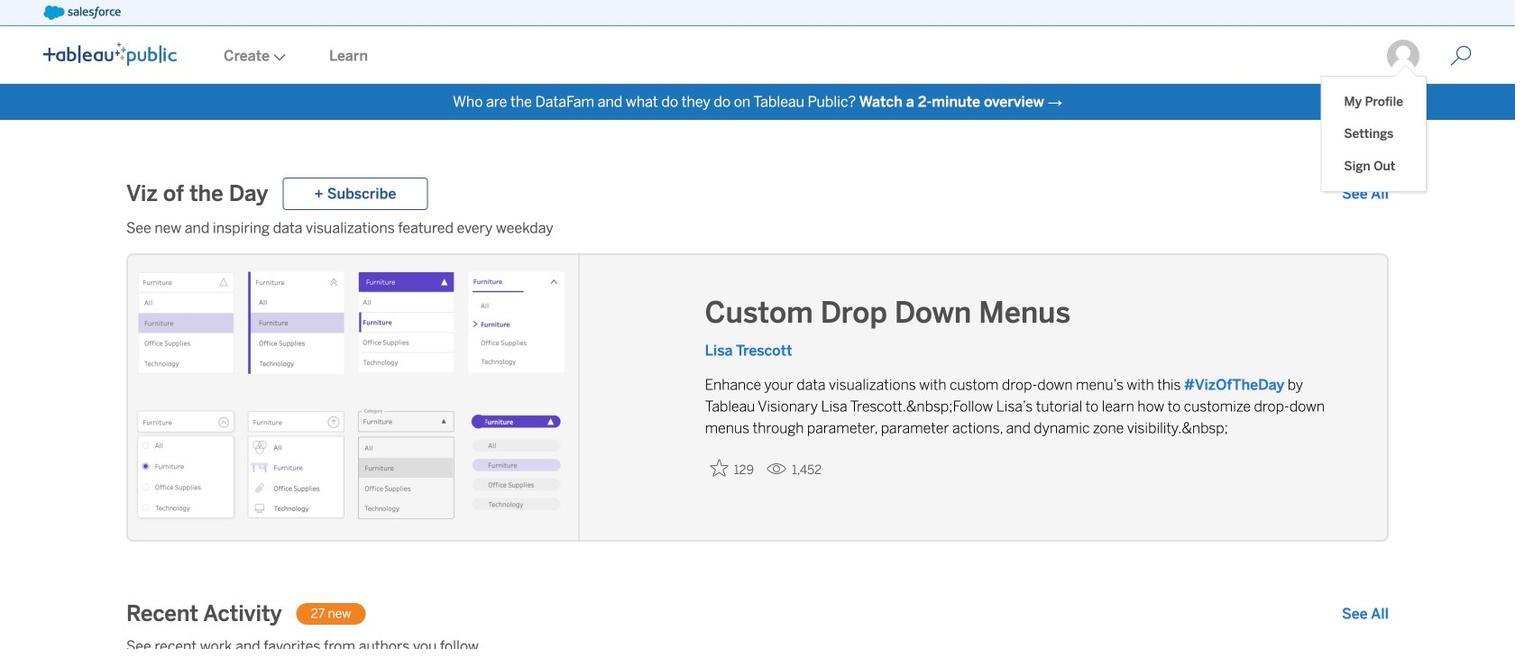Task type: locate. For each thing, give the bounding box(es) containing it.
Add Favorite button
[[705, 454, 759, 483]]

see all recent activity element
[[1342, 603, 1389, 625]]

dialog
[[1322, 65, 1426, 191]]

see recent work and favorites from authors you follow element
[[126, 636, 1389, 649]]

list options menu
[[1322, 77, 1426, 191]]

tableau public viz of the day image
[[128, 255, 580, 544]]

see all viz of the day element
[[1342, 183, 1389, 205]]

viz of the day heading
[[126, 179, 268, 208]]



Task type: vqa. For each thing, say whether or not it's contained in the screenshot.
"Salesforce Logo"
yes



Task type: describe. For each thing, give the bounding box(es) containing it.
go to search image
[[1429, 45, 1494, 67]]

logo image
[[43, 42, 177, 66]]

tara.schultz image
[[1385, 38, 1421, 74]]

recent activity heading
[[126, 600, 282, 629]]

salesforce logo image
[[43, 5, 121, 20]]

see new and inspiring data visualizations featured every weekday element
[[126, 217, 1389, 239]]

add favorite image
[[710, 459, 728, 477]]



